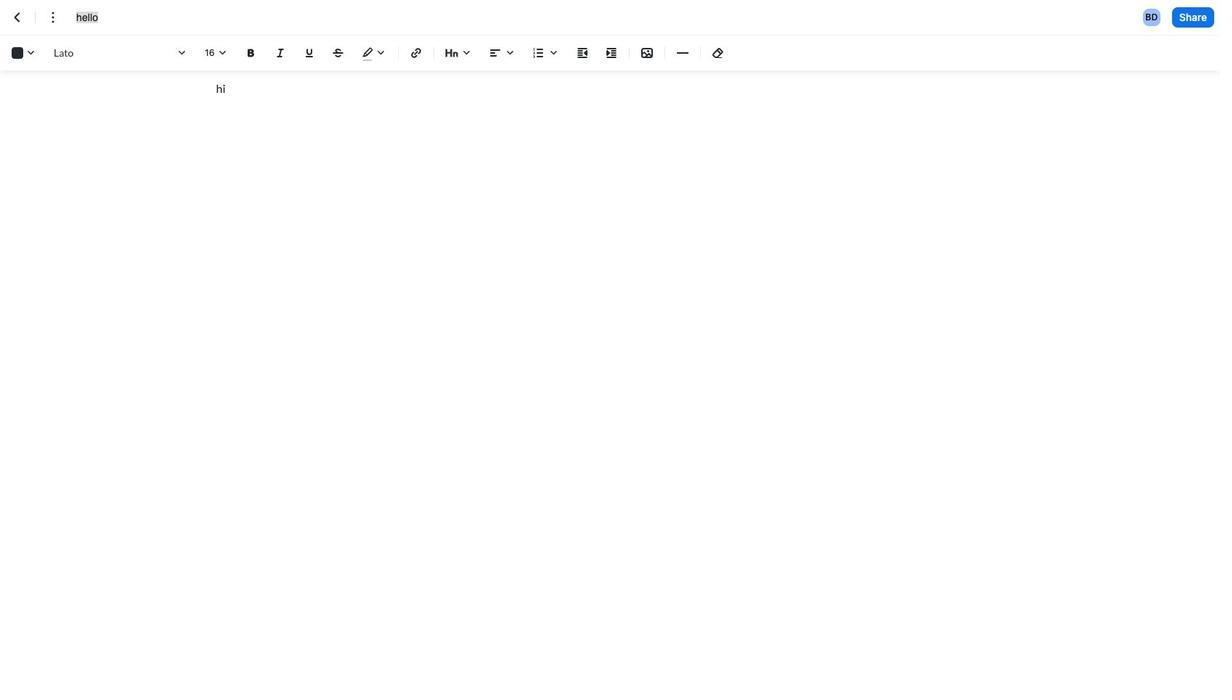 Task type: locate. For each thing, give the bounding box(es) containing it.
link image
[[407, 44, 425, 62]]

all notes image
[[9, 9, 26, 26]]

None text field
[[76, 10, 142, 25]]

divider line image
[[677, 47, 689, 59]]

clear style image
[[710, 44, 727, 62]]

decrease indent image
[[574, 44, 591, 62]]

insert image image
[[638, 44, 656, 62]]

more image
[[44, 9, 62, 26]]



Task type: vqa. For each thing, say whether or not it's contained in the screenshot.
Personal Menu MENU
no



Task type: describe. For each thing, give the bounding box(es) containing it.
increase indent image
[[603, 44, 620, 62]]

italic image
[[272, 44, 289, 62]]

underline image
[[301, 44, 318, 62]]

bold image
[[243, 44, 260, 62]]

strikethrough image
[[330, 44, 347, 62]]



